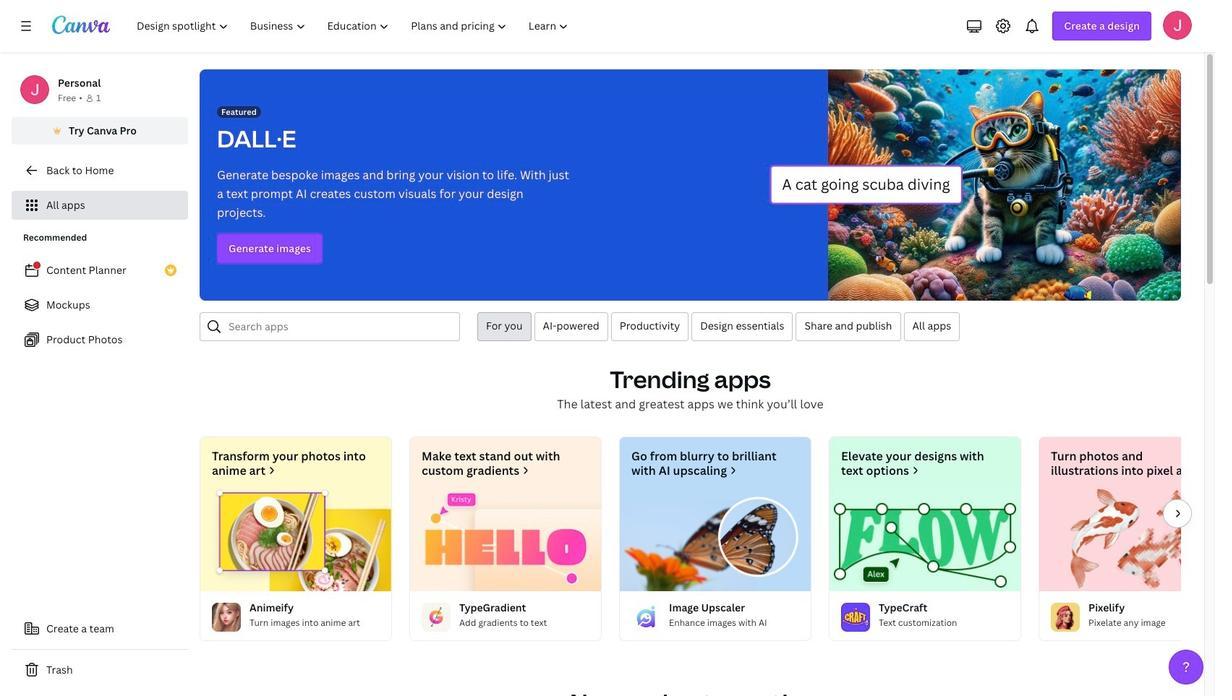 Task type: describe. For each thing, give the bounding box(es) containing it.
james peterson image
[[1163, 11, 1192, 40]]

1 vertical spatial animeify image
[[212, 603, 241, 632]]

typegradient image
[[422, 603, 451, 632]]

1 vertical spatial typecraft image
[[841, 603, 870, 632]]



Task type: locate. For each thing, give the bounding box(es) containing it.
an image with a cursor next to a text box containing the prompt "a cat going scuba diving" to generate an image. the generated image of a cat doing scuba diving is behind the text box. image
[[770, 69, 1181, 301]]

0 vertical spatial pixelify image
[[1040, 490, 1215, 592]]

0 vertical spatial image upscaler image
[[620, 490, 811, 592]]

animeify image
[[200, 490, 391, 592], [212, 603, 241, 632]]

typecraft image
[[830, 490, 1021, 592], [841, 603, 870, 632]]

0 vertical spatial typecraft image
[[830, 490, 1021, 592]]

typegradient image
[[410, 490, 601, 592]]

1 vertical spatial image upscaler image
[[632, 603, 661, 632]]

Input field to search for apps search field
[[229, 313, 451, 341]]

0 vertical spatial animeify image
[[200, 490, 391, 592]]

image upscaler image
[[620, 490, 811, 592], [632, 603, 661, 632]]

top level navigation element
[[127, 12, 581, 41]]

1 vertical spatial pixelify image
[[1051, 603, 1080, 632]]

pixelify image
[[1040, 490, 1215, 592], [1051, 603, 1080, 632]]

list
[[12, 256, 188, 354]]



Task type: vqa. For each thing, say whether or not it's contained in the screenshot.
"with" in the KICKSTART YOUR BRAND WITH CUSTOM LOGOS YOU CAN EASILY PRODUCE AND USE.
no



